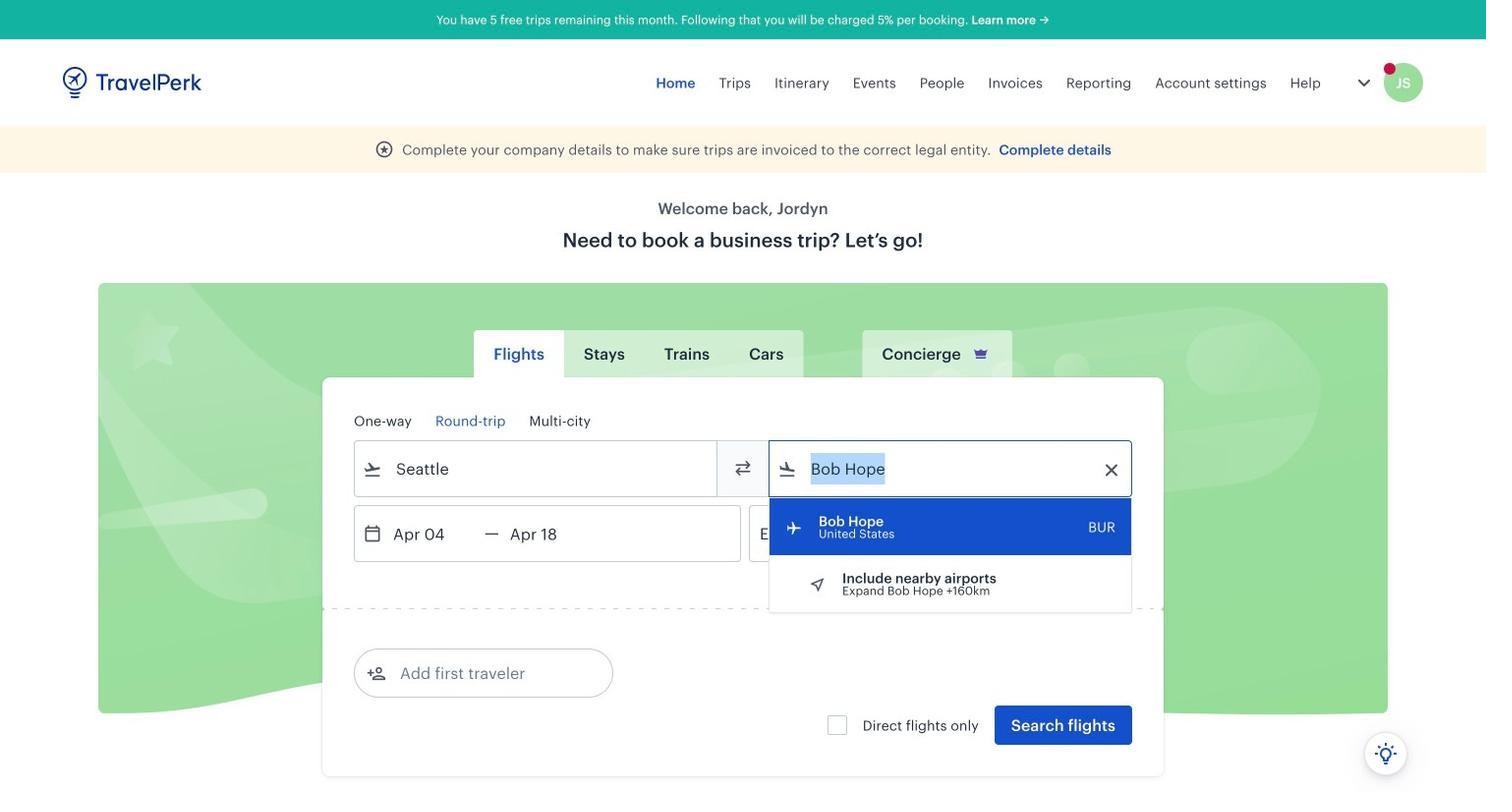 Task type: locate. For each thing, give the bounding box(es) containing it.
Return text field
[[499, 506, 602, 561]]

Depart text field
[[383, 506, 485, 561]]

To search field
[[797, 453, 1106, 485]]



Task type: describe. For each thing, give the bounding box(es) containing it.
From search field
[[383, 453, 691, 485]]

Add first traveler search field
[[386, 658, 591, 689]]



